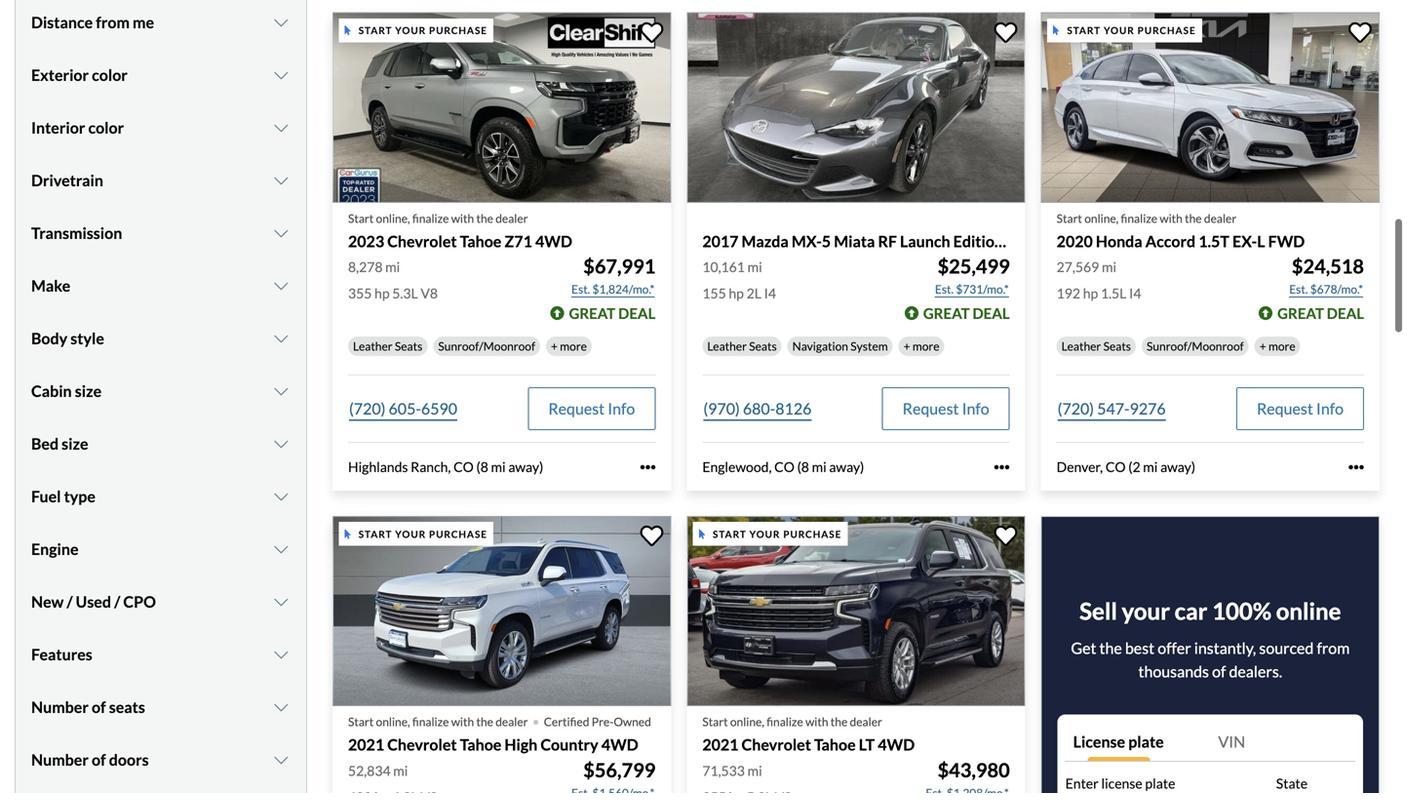 Task type: describe. For each thing, give the bounding box(es) containing it.
chevrolet for 2023
[[387, 232, 457, 251]]

1 / from the left
[[67, 592, 73, 611]]

the for ·
[[476, 715, 493, 729]]

request info button for $24,518
[[1237, 387, 1365, 430]]

2 leather from the left
[[707, 339, 747, 353]]

5.3l
[[392, 285, 418, 302]]

+ for $67,991
[[551, 339, 558, 353]]

features
[[31, 645, 92, 664]]

your for $43,980
[[750, 528, 781, 540]]

mi inside 27,569 mi 192 hp 1.5l i4
[[1102, 259, 1117, 275]]

engine button
[[31, 525, 291, 574]]

with for 2020
[[1160, 211, 1183, 225]]

interior color button
[[31, 104, 291, 152]]

2 leather seats from the left
[[707, 339, 777, 353]]

online, for 2023
[[376, 211, 410, 225]]

from inside dropdown button
[[96, 13, 130, 32]]

online, for 2020
[[1085, 211, 1119, 225]]

chevron down image for distance from me
[[272, 15, 291, 30]]

2 + from the left
[[904, 339, 911, 353]]

$25,499 est. $731/mo.*
[[935, 255, 1010, 296]]

100%
[[1213, 597, 1272, 625]]

offer
[[1158, 639, 1192, 658]]

155
[[703, 285, 726, 302]]

ellipsis h image for denver, co (2 mi away)
[[1349, 459, 1365, 475]]

request info for $24,518
[[1257, 399, 1344, 418]]

great deal for $67,991
[[569, 305, 656, 322]]

sell
[[1080, 597, 1118, 625]]

ex-
[[1233, 232, 1258, 251]]

dealer for 2023
[[496, 211, 528, 225]]

cabin
[[31, 382, 72, 401]]

size for cabin size
[[75, 382, 102, 401]]

(720) for $67,991
[[349, 399, 386, 418]]

start your purchase for $43,980
[[713, 528, 842, 540]]

2 request info from the left
[[903, 399, 990, 418]]

your for $67,991
[[395, 25, 426, 36]]

great deal for $24,518
[[1278, 305, 1365, 322]]

exterior
[[31, 66, 89, 85]]

style
[[70, 329, 104, 348]]

online
[[1277, 597, 1342, 625]]

mx-
[[792, 232, 822, 251]]

hp for $25,499
[[729, 285, 744, 302]]

tahoe inside start online, finalize with the dealer · certified pre-owned 2021 chevrolet tahoe high country 4wd
[[460, 735, 502, 754]]

finalize for 2023
[[412, 211, 449, 225]]

cpo
[[123, 592, 156, 611]]

chevron down image for drivetrain
[[272, 173, 291, 188]]

cabin size
[[31, 382, 102, 401]]

4wd inside start online, finalize with the dealer · certified pre-owned 2021 chevrolet tahoe high country 4wd
[[602, 735, 639, 754]]

chevron down image for fuel type
[[272, 489, 291, 504]]

$678/mo.*
[[1311, 282, 1364, 296]]

interior color
[[31, 118, 124, 137]]

start inside start online, finalize with the dealer 2020 honda accord 1.5t ex-l fwd
[[1057, 211, 1083, 225]]

the for 2023
[[476, 211, 493, 225]]

get
[[1071, 639, 1097, 658]]

mouse pointer image for $67,991
[[345, 26, 351, 35]]

27,569
[[1057, 259, 1100, 275]]

8,278 mi 355 hp 5.3l v8
[[348, 259, 438, 302]]

+ more for $67,991
[[551, 339, 587, 353]]

680-
[[743, 399, 776, 418]]

drivetrain button
[[31, 156, 291, 205]]

your for $24,518
[[1104, 25, 1135, 36]]

dealer for 2020
[[1205, 211, 1237, 225]]

52,834 mi
[[348, 762, 408, 779]]

thousands
[[1139, 662, 1210, 681]]

highlands ranch, co (8 mi away)
[[348, 459, 544, 475]]

2l
[[747, 285, 762, 302]]

honda
[[1096, 232, 1143, 251]]

dealer for ·
[[496, 715, 528, 729]]

chevron down image for number of seats
[[272, 700, 291, 715]]

used
[[76, 592, 111, 611]]

8126
[[776, 399, 812, 418]]

more for $67,991
[[560, 339, 587, 353]]

chevrolet for 2021
[[742, 735, 811, 754]]

bed size
[[31, 434, 88, 453]]

new
[[31, 592, 64, 611]]

sell your car 100% online
[[1080, 597, 1342, 625]]

mi inside '10,161 mi 155 hp 2l i4'
[[748, 259, 762, 275]]

state
[[1277, 775, 1308, 792]]

(970) 680-8126
[[704, 399, 812, 418]]

est. for $67,991
[[572, 282, 590, 296]]

fuel type
[[31, 487, 95, 506]]

chevron down image for number of doors
[[272, 752, 291, 768]]

edition
[[954, 232, 1004, 251]]

start online, finalize with the dealer 2020 honda accord 1.5t ex-l fwd
[[1057, 211, 1305, 251]]

new / used / cpo
[[31, 592, 156, 611]]

distance from me button
[[31, 0, 291, 47]]

leather for $24,518
[[1062, 339, 1101, 353]]

(720) for $24,518
[[1058, 399, 1095, 418]]

car
[[1175, 597, 1208, 625]]

license plate
[[1074, 732, 1164, 751]]

mi right 52,834
[[393, 762, 408, 779]]

online, for 2021
[[730, 715, 765, 729]]

deal for $25,499
[[973, 305, 1010, 322]]

dealer for 2021
[[850, 715, 883, 729]]

4wd for 2021
[[878, 735, 915, 754]]

(720) 605-6590
[[349, 399, 458, 418]]

sunroof/moonroof for $67,991
[[438, 339, 536, 353]]

number for number of doors
[[31, 750, 89, 769]]

mi right (2
[[1143, 459, 1158, 475]]

request info for $67,991
[[548, 399, 635, 418]]

2021 inside start online, finalize with the dealer 2021 chevrolet tahoe lt 4wd
[[703, 735, 739, 754]]

deal for $24,518
[[1327, 305, 1365, 322]]

$67,991 est. $1,824/mo.*
[[572, 255, 656, 296]]

info for $24,518
[[1317, 399, 1344, 418]]

co for denver,
[[1106, 459, 1126, 475]]

bed size button
[[31, 420, 291, 468]]

(970) 680-8126 button
[[703, 387, 813, 430]]

away) for denver, co
[[1161, 459, 1196, 475]]

mouse pointer image for $56,799
[[345, 529, 351, 539]]

10,161
[[703, 259, 745, 275]]

start your purchase for $24,518
[[1067, 25, 1196, 36]]

(2
[[1129, 459, 1141, 475]]

chevron down image for make
[[272, 278, 291, 294]]

6590
[[421, 399, 458, 418]]

start online, finalize with the dealer 2021 chevrolet tahoe lt 4wd
[[703, 715, 915, 754]]

seats
[[109, 698, 145, 717]]

plate inside tab
[[1129, 732, 1164, 751]]

2 (8 from the left
[[797, 459, 809, 475]]

2 seats from the left
[[749, 339, 777, 353]]

27,569 mi 192 hp 1.5l i4
[[1057, 259, 1142, 302]]

chevron down image for exterior
[[272, 68, 291, 83]]

rwd
[[1007, 232, 1045, 251]]

distance from me
[[31, 13, 154, 32]]

license
[[1074, 732, 1126, 751]]

drivetrain
[[31, 171, 103, 190]]

71,533
[[703, 762, 745, 779]]

navigation
[[793, 339, 849, 353]]

engine
[[31, 540, 79, 559]]

est. $678/mo.* button
[[1289, 280, 1365, 299]]

high
[[505, 735, 538, 754]]

co for englewood,
[[775, 459, 795, 475]]

color for interior color
[[88, 118, 124, 137]]

tahoe for 2021
[[814, 735, 856, 754]]

finalize for 2021
[[767, 715, 804, 729]]

start online, finalize with the dealer 2023 chevrolet tahoe z71 4wd
[[348, 211, 573, 251]]

your for $56,799
[[395, 528, 426, 540]]

number of seats
[[31, 698, 145, 717]]

dealers.
[[1229, 662, 1283, 681]]

info for $67,991
[[608, 399, 635, 418]]

(720) 547-9276 button
[[1057, 387, 1167, 430]]

(720) 547-9276
[[1058, 399, 1166, 418]]

chevron down image for interior
[[272, 120, 291, 136]]

pre-
[[592, 715, 614, 729]]

mi right the 71,533
[[748, 762, 762, 779]]

great for $24,518
[[1278, 305, 1325, 322]]

purchase for $24,518
[[1138, 25, 1196, 36]]

est. for $24,518
[[1290, 282, 1308, 296]]

$43,980
[[938, 758, 1010, 782]]

vin tab
[[1211, 722, 1356, 762]]

est. for $25,499
[[935, 282, 954, 296]]

chevron down image for cabin
[[272, 384, 291, 399]]

lt
[[859, 735, 875, 754]]

number of seats button
[[31, 683, 291, 732]]

seats for $67,991
[[395, 339, 423, 353]]

request for $67,991
[[548, 399, 605, 418]]

$56,799
[[584, 758, 656, 782]]

leather seats for $67,991
[[353, 339, 423, 353]]

of inside get the best offer instantly, sourced from thousands of dealers.
[[1213, 662, 1226, 681]]

·
[[532, 702, 540, 738]]

2021 inside start online, finalize with the dealer · certified pre-owned 2021 chevrolet tahoe high country 4wd
[[348, 735, 384, 754]]

miata
[[834, 232, 875, 251]]

rf
[[878, 232, 897, 251]]

ellipsis h image
[[640, 459, 656, 475]]



Task type: locate. For each thing, give the bounding box(es) containing it.
1 horizontal spatial 4wd
[[602, 735, 639, 754]]

1 horizontal spatial sunroof/moonroof
[[1147, 339, 1244, 353]]

chevron down image inside number of seats dropdown button
[[272, 700, 291, 715]]

more down est. $678/mo.* button
[[1269, 339, 1296, 353]]

$731/mo.*
[[956, 282, 1009, 296]]

co right "englewood,"
[[775, 459, 795, 475]]

0 vertical spatial of
[[1213, 662, 1226, 681]]

2 / from the left
[[114, 592, 120, 611]]

1 great from the left
[[569, 305, 616, 322]]

chevron down image
[[272, 15, 291, 30], [272, 173, 291, 188], [272, 226, 291, 241], [272, 278, 291, 294], [272, 331, 291, 346], [272, 436, 291, 452], [272, 489, 291, 504], [272, 700, 291, 715], [272, 752, 291, 768]]

of left doors
[[92, 750, 106, 769]]

0 vertical spatial mouse pointer image
[[1054, 26, 1060, 35]]

i4 inside 27,569 mi 192 hp 1.5l i4
[[1130, 285, 1142, 302]]

chevron down image inside features dropdown button
[[272, 647, 291, 663]]

$25,499
[[938, 255, 1010, 278]]

1 vertical spatial mouse pointer image
[[699, 529, 705, 539]]

tahoe left z71
[[460, 232, 502, 251]]

3 chevron down image from the top
[[272, 226, 291, 241]]

number of doors button
[[31, 736, 291, 784]]

more for $24,518
[[1269, 339, 1296, 353]]

0 horizontal spatial /
[[67, 592, 73, 611]]

0 horizontal spatial +
[[551, 339, 558, 353]]

co left (2
[[1106, 459, 1126, 475]]

v8
[[421, 285, 438, 302]]

color right the exterior
[[92, 66, 128, 85]]

chevron down image inside the cabin size 'dropdown button'
[[272, 384, 291, 399]]

est. inside $25,499 est. $731/mo.*
[[935, 282, 954, 296]]

3 chevron down image from the top
[[272, 384, 291, 399]]

4wd for 2023
[[535, 232, 573, 251]]

dealer inside start online, finalize with the dealer 2023 chevrolet tahoe z71 4wd
[[496, 211, 528, 225]]

2 horizontal spatial hp
[[1083, 285, 1099, 302]]

chevron down image inside engine dropdown button
[[272, 542, 291, 557]]

color for exterior color
[[92, 66, 128, 85]]

i4 for $24,518
[[1130, 285, 1142, 302]]

number down number of seats
[[31, 750, 89, 769]]

2 2021 from the left
[[703, 735, 739, 754]]

(720) left 605-
[[349, 399, 386, 418]]

fwd
[[1269, 232, 1305, 251]]

tahoe inside start online, finalize with the dealer 2021 chevrolet tahoe lt 4wd
[[814, 735, 856, 754]]

2 great from the left
[[924, 305, 970, 322]]

chevrolet up 71,533 mi
[[742, 735, 811, 754]]

1 + from the left
[[551, 339, 558, 353]]

1 co from the left
[[454, 459, 474, 475]]

with inside start online, finalize with the dealer · certified pre-owned 2021 chevrolet tahoe high country 4wd
[[451, 715, 474, 729]]

3 great deal from the left
[[1278, 305, 1365, 322]]

with inside start online, finalize with the dealer 2023 chevrolet tahoe z71 4wd
[[451, 211, 474, 225]]

start inside start online, finalize with the dealer · certified pre-owned 2021 chevrolet tahoe high country 4wd
[[348, 715, 374, 729]]

4wd inside start online, finalize with the dealer 2023 chevrolet tahoe z71 4wd
[[535, 232, 573, 251]]

3 est. from the left
[[1290, 282, 1308, 296]]

from inside get the best offer instantly, sourced from thousands of dealers.
[[1317, 639, 1350, 658]]

2021 up the 71,533
[[703, 735, 739, 754]]

1 vertical spatial from
[[1317, 639, 1350, 658]]

$1,824/mo.*
[[593, 282, 655, 296]]

midnight blue metallic 2021 chevrolet tahoe lt 4wd suv / crossover four-wheel drive null image
[[687, 516, 1026, 706]]

0 vertical spatial mouse pointer image
[[345, 26, 351, 35]]

est. down $25,499
[[935, 282, 954, 296]]

1 horizontal spatial i4
[[1130, 285, 1142, 302]]

englewood, co (8 mi away)
[[703, 459, 865, 475]]

black 2023 chevrolet tahoe z71 4wd suv / crossover four-wheel drive 10-speed automatic image
[[333, 12, 671, 203]]

est. inside $24,518 est. $678/mo.*
[[1290, 282, 1308, 296]]

2 + more from the left
[[904, 339, 940, 353]]

away) for englewood, co
[[829, 459, 865, 475]]

0 horizontal spatial more
[[560, 339, 587, 353]]

0 horizontal spatial (720)
[[349, 399, 386, 418]]

9276
[[1130, 399, 1166, 418]]

start inside start online, finalize with the dealer 2021 chevrolet tahoe lt 4wd
[[703, 715, 728, 729]]

4wd up $56,799
[[602, 735, 639, 754]]

1 horizontal spatial mouse pointer image
[[699, 529, 705, 539]]

cabin size button
[[31, 367, 291, 416]]

type
[[64, 487, 95, 506]]

chevron down image
[[272, 68, 291, 83], [272, 120, 291, 136], [272, 384, 291, 399], [272, 542, 291, 557], [272, 594, 291, 610], [272, 647, 291, 663]]

1 leather seats from the left
[[353, 339, 423, 353]]

more right system
[[913, 339, 940, 353]]

size right cabin
[[75, 382, 102, 401]]

10,161 mi 155 hp 2l i4
[[703, 259, 776, 302]]

7 chevron down image from the top
[[272, 489, 291, 504]]

(8 down 8126
[[797, 459, 809, 475]]

the
[[476, 211, 493, 225], [1185, 211, 1202, 225], [1100, 639, 1122, 658], [476, 715, 493, 729], [831, 715, 848, 729]]

l
[[1258, 232, 1266, 251]]

sunroof/moonroof up 6590
[[438, 339, 536, 353]]

request info
[[548, 399, 635, 418], [903, 399, 990, 418], [1257, 399, 1344, 418]]

launch
[[900, 232, 951, 251]]

chevron down image inside new / used / cpo dropdown button
[[272, 594, 291, 610]]

2 est. from the left
[[935, 282, 954, 296]]

0 horizontal spatial seats
[[395, 339, 423, 353]]

sunroof/moonroof
[[438, 339, 536, 353], [1147, 339, 1244, 353]]

1 horizontal spatial ellipsis h image
[[1349, 459, 1365, 475]]

start inside start online, finalize with the dealer 2023 chevrolet tahoe z71 4wd
[[348, 211, 374, 225]]

4 chevron down image from the top
[[272, 542, 291, 557]]

1 request info button from the left
[[528, 387, 656, 430]]

great down est. $1,824/mo.* button
[[569, 305, 616, 322]]

2 horizontal spatial co
[[1106, 459, 1126, 475]]

hp inside '10,161 mi 155 hp 2l i4'
[[729, 285, 744, 302]]

0 horizontal spatial est.
[[572, 282, 590, 296]]

country
[[541, 735, 599, 754]]

2 i4 from the left
[[1130, 285, 1142, 302]]

3 info from the left
[[1317, 399, 1344, 418]]

chevron down image inside number of doors dropdown button
[[272, 752, 291, 768]]

leather seats for $24,518
[[1062, 339, 1131, 353]]

system
[[851, 339, 888, 353]]

1 chevron down image from the top
[[272, 68, 291, 83]]

1 (8 from the left
[[477, 459, 489, 475]]

dealer
[[496, 211, 528, 225], [1205, 211, 1237, 225], [496, 715, 528, 729], [850, 715, 883, 729]]

hp for $24,518
[[1083, 285, 1099, 302]]

2 horizontal spatial info
[[1317, 399, 1344, 418]]

deal down $678/mo.*
[[1327, 305, 1365, 322]]

3 leather seats from the left
[[1062, 339, 1131, 353]]

chevron down image for body style
[[272, 331, 291, 346]]

1 horizontal spatial deal
[[973, 305, 1010, 322]]

with inside start online, finalize with the dealer 2020 honda accord 1.5t ex-l fwd
[[1160, 211, 1183, 225]]

dealer left · at the bottom left of the page
[[496, 715, 528, 729]]

vin
[[1219, 732, 1246, 751]]

color inside exterior color dropdown button
[[92, 66, 128, 85]]

1 + more from the left
[[551, 339, 587, 353]]

online, up 52,834 mi
[[376, 715, 410, 729]]

5 chevron down image from the top
[[272, 594, 291, 610]]

license
[[1102, 775, 1143, 792]]

i4 right 1.5l
[[1130, 285, 1142, 302]]

make button
[[31, 262, 291, 310]]

2 (720) from the left
[[1058, 399, 1095, 418]]

2 chevron down image from the top
[[272, 120, 291, 136]]

3 away) from the left
[[1161, 459, 1196, 475]]

number for number of seats
[[31, 698, 89, 717]]

1 horizontal spatial info
[[962, 399, 990, 418]]

2017 mazda mx-5 miata rf launch edition rwd
[[703, 232, 1045, 251]]

hp inside 27,569 mi 192 hp 1.5l i4
[[1083, 285, 1099, 302]]

chevron down image inside exterior color dropdown button
[[272, 68, 291, 83]]

leather down the 355
[[353, 339, 393, 353]]

mouse pointer image
[[345, 26, 351, 35], [699, 529, 705, 539]]

+ more right system
[[904, 339, 940, 353]]

1 request from the left
[[548, 399, 605, 418]]

deal for $67,991
[[619, 305, 656, 322]]

exterior color button
[[31, 51, 291, 100]]

1 i4 from the left
[[764, 285, 776, 302]]

3 request info button from the left
[[1237, 387, 1365, 430]]

great deal down est. $1,824/mo.* button
[[569, 305, 656, 322]]

tahoe left high
[[460, 735, 502, 754]]

from left the me
[[96, 13, 130, 32]]

leather down 192
[[1062, 339, 1101, 353]]

2 horizontal spatial est.
[[1290, 282, 1308, 296]]

1 chevron down image from the top
[[272, 15, 291, 30]]

2 info from the left
[[962, 399, 990, 418]]

est. inside $67,991 est. $1,824/mo.*
[[572, 282, 590, 296]]

4 chevron down image from the top
[[272, 278, 291, 294]]

9 chevron down image from the top
[[272, 752, 291, 768]]

1 (720) from the left
[[349, 399, 386, 418]]

start your purchase for $67,991
[[359, 25, 488, 36]]

+ for $24,518
[[1260, 339, 1267, 353]]

online, up 71,533 mi
[[730, 715, 765, 729]]

sourced
[[1260, 639, 1314, 658]]

0 horizontal spatial request info
[[548, 399, 635, 418]]

from
[[96, 13, 130, 32], [1317, 639, 1350, 658]]

0 vertical spatial size
[[75, 382, 102, 401]]

1 horizontal spatial hp
[[729, 285, 744, 302]]

hp right 192
[[1083, 285, 1099, 302]]

chevron down image inside "drivetrain" dropdown button
[[272, 173, 291, 188]]

0 horizontal spatial deal
[[619, 305, 656, 322]]

with for ·
[[451, 715, 474, 729]]

ellipsis h image
[[995, 459, 1010, 475], [1349, 459, 1365, 475]]

from down online
[[1317, 639, 1350, 658]]

size
[[75, 382, 102, 401], [62, 434, 88, 453]]

1 est. from the left
[[572, 282, 590, 296]]

0 horizontal spatial info
[[608, 399, 635, 418]]

1 more from the left
[[560, 339, 587, 353]]

2 request from the left
[[903, 399, 959, 418]]

seats down 2l
[[749, 339, 777, 353]]

2 chevron down image from the top
[[272, 173, 291, 188]]

ranch,
[[411, 459, 451, 475]]

purchase
[[429, 25, 488, 36], [1138, 25, 1196, 36], [429, 528, 488, 540], [784, 528, 842, 540]]

1 horizontal spatial 2021
[[703, 735, 739, 754]]

2 request info button from the left
[[882, 387, 1010, 430]]

enter license plate
[[1066, 775, 1176, 792]]

tahoe left lt
[[814, 735, 856, 754]]

online, inside start online, finalize with the dealer 2023 chevrolet tahoe z71 4wd
[[376, 211, 410, 225]]

finalize inside start online, finalize with the dealer 2021 chevrolet tahoe lt 4wd
[[767, 715, 804, 729]]

3 more from the left
[[1269, 339, 1296, 353]]

size right bed
[[62, 434, 88, 453]]

the inside start online, finalize with the dealer 2020 honda accord 1.5t ex-l fwd
[[1185, 211, 1202, 225]]

hp right the 355
[[375, 285, 390, 302]]

chevron down image inside make dropdown button
[[272, 278, 291, 294]]

0 horizontal spatial hp
[[375, 285, 390, 302]]

1 horizontal spatial seats
[[749, 339, 777, 353]]

0 horizontal spatial leather
[[353, 339, 393, 353]]

1 sunroof/moonroof from the left
[[438, 339, 536, 353]]

online, inside start online, finalize with the dealer · certified pre-owned 2021 chevrolet tahoe high country 4wd
[[376, 715, 410, 729]]

(8 right the ranch,
[[477, 459, 489, 475]]

1 request info from the left
[[548, 399, 635, 418]]

chevrolet inside start online, finalize with the dealer 2023 chevrolet tahoe z71 4wd
[[387, 232, 457, 251]]

co
[[454, 459, 474, 475], [775, 459, 795, 475], [1106, 459, 1126, 475]]

leather seats down the 5.3l
[[353, 339, 423, 353]]

with inside start online, finalize with the dealer 2021 chevrolet tahoe lt 4wd
[[806, 715, 829, 729]]

1 horizontal spatial leather seats
[[707, 339, 777, 353]]

2 away) from the left
[[829, 459, 865, 475]]

great for $67,991
[[569, 305, 616, 322]]

2 ellipsis h image from the left
[[1349, 459, 1365, 475]]

denver, co (2 mi away)
[[1057, 459, 1196, 475]]

/ left 'cpo' at the left bottom
[[114, 592, 120, 611]]

tab list containing license plate
[[1066, 722, 1356, 762]]

1 vertical spatial size
[[62, 434, 88, 453]]

best
[[1125, 639, 1155, 658]]

0 horizontal spatial leather seats
[[353, 339, 423, 353]]

sunroof/moonroof up 9276 at bottom right
[[1147, 339, 1244, 353]]

interior
[[31, 118, 85, 137]]

0 horizontal spatial great deal
[[569, 305, 656, 322]]

3 leather from the left
[[1062, 339, 1101, 353]]

1 info from the left
[[608, 399, 635, 418]]

0 vertical spatial color
[[92, 66, 128, 85]]

6 chevron down image from the top
[[272, 647, 291, 663]]

mi up 1.5l
[[1102, 259, 1117, 275]]

finalize inside start online, finalize with the dealer 2020 honda accord 1.5t ex-l fwd
[[1121, 211, 1158, 225]]

1 horizontal spatial away)
[[829, 459, 865, 475]]

seats down the 5.3l
[[395, 339, 423, 353]]

of down instantly,
[[1213, 662, 1226, 681]]

1 horizontal spatial (720)
[[1058, 399, 1095, 418]]

deal down $731/mo.*
[[973, 305, 1010, 322]]

+ more down est. $1,824/mo.* button
[[551, 339, 587, 353]]

1 2021 from the left
[[348, 735, 384, 754]]

2 great deal from the left
[[924, 305, 1010, 322]]

2 horizontal spatial request info button
[[1237, 387, 1365, 430]]

2 horizontal spatial more
[[1269, 339, 1296, 353]]

online, inside start online, finalize with the dealer 2021 chevrolet tahoe lt 4wd
[[730, 715, 765, 729]]

chevron down image inside bed size dropdown button
[[272, 436, 291, 452]]

color right the interior
[[88, 118, 124, 137]]

mouse pointer image
[[1054, 26, 1060, 35], [345, 529, 351, 539]]

2 more from the left
[[913, 339, 940, 353]]

purchase for $56,799
[[429, 528, 488, 540]]

denver,
[[1057, 459, 1103, 475]]

i4 inside '10,161 mi 155 hp 2l i4'
[[764, 285, 776, 302]]

mi right the ranch,
[[491, 459, 506, 475]]

3 request info from the left
[[1257, 399, 1344, 418]]

navigation system
[[793, 339, 888, 353]]

2 horizontal spatial seats
[[1104, 339, 1131, 353]]

0 vertical spatial plate
[[1129, 732, 1164, 751]]

0 horizontal spatial sunroof/moonroof
[[438, 339, 536, 353]]

mi right 8,278
[[385, 259, 400, 275]]

0 horizontal spatial ellipsis h image
[[995, 459, 1010, 475]]

enter
[[1066, 775, 1099, 792]]

seats
[[395, 339, 423, 353], [749, 339, 777, 353], [1104, 339, 1131, 353]]

leather
[[353, 339, 393, 353], [707, 339, 747, 353], [1062, 339, 1101, 353]]

dealer up lt
[[850, 715, 883, 729]]

dealer inside start online, finalize with the dealer · certified pre-owned 2021 chevrolet tahoe high country 4wd
[[496, 715, 528, 729]]

0 vertical spatial number
[[31, 698, 89, 717]]

3 co from the left
[[1106, 459, 1126, 475]]

3 seats from the left
[[1104, 339, 1131, 353]]

request info button for $67,991
[[528, 387, 656, 430]]

the inside get the best offer instantly, sourced from thousands of dealers.
[[1100, 639, 1122, 658]]

the for 2021
[[831, 715, 848, 729]]

1 vertical spatial of
[[92, 698, 106, 717]]

hp inside the 8,278 mi 355 hp 5.3l v8
[[375, 285, 390, 302]]

the inside start online, finalize with the dealer · certified pre-owned 2021 chevrolet tahoe high country 4wd
[[476, 715, 493, 729]]

chevrolet inside start online, finalize with the dealer · certified pre-owned 2021 chevrolet tahoe high country 4wd
[[387, 735, 457, 754]]

(720) left 547-
[[1058, 399, 1095, 418]]

1 vertical spatial number
[[31, 750, 89, 769]]

i4 right 2l
[[764, 285, 776, 302]]

mouse pointer image for $24,518
[[1054, 26, 1060, 35]]

the inside start online, finalize with the dealer 2023 chevrolet tahoe z71 4wd
[[476, 211, 493, 225]]

chevron down image inside fuel type dropdown button
[[272, 489, 291, 504]]

finalize for 2020
[[1121, 211, 1158, 225]]

dealer up z71
[[496, 211, 528, 225]]

hp left 2l
[[729, 285, 744, 302]]

fuel type button
[[31, 472, 291, 521]]

1 horizontal spatial est.
[[935, 282, 954, 296]]

tahoe
[[460, 232, 502, 251], [460, 735, 502, 754], [814, 735, 856, 754]]

of for seats
[[92, 698, 106, 717]]

iridescent pearl tricoat 2021 chevrolet tahoe high country 4wd suv / crossover four-wheel drive null image
[[333, 516, 671, 706]]

new / used / cpo button
[[31, 578, 291, 626]]

0 horizontal spatial request
[[548, 399, 605, 418]]

1 horizontal spatial /
[[114, 592, 120, 611]]

1 great deal from the left
[[569, 305, 656, 322]]

1 horizontal spatial co
[[775, 459, 795, 475]]

2 vertical spatial of
[[92, 750, 106, 769]]

1.5t
[[1199, 232, 1230, 251]]

2 horizontal spatial 4wd
[[878, 735, 915, 754]]

3 + from the left
[[1260, 339, 1267, 353]]

+
[[551, 339, 558, 353], [904, 339, 911, 353], [1260, 339, 1267, 353]]

$24,518 est. $678/mo.*
[[1290, 255, 1365, 296]]

seats down 1.5l
[[1104, 339, 1131, 353]]

+ more for $24,518
[[1260, 339, 1296, 353]]

est. down $24,518 in the right top of the page
[[1290, 282, 1308, 296]]

exterior color
[[31, 66, 128, 85]]

0 horizontal spatial mouse pointer image
[[345, 26, 351, 35]]

features button
[[31, 630, 291, 679]]

more down est. $1,824/mo.* button
[[560, 339, 587, 353]]

size inside bed size dropdown button
[[62, 434, 88, 453]]

355
[[348, 285, 372, 302]]

chevron down image inside "transmission" dropdown button
[[272, 226, 291, 241]]

request for $24,518
[[1257, 399, 1314, 418]]

me
[[133, 13, 154, 32]]

finalize
[[412, 211, 449, 225], [1121, 211, 1158, 225], [412, 715, 449, 729], [767, 715, 804, 729]]

1 horizontal spatial leather
[[707, 339, 747, 353]]

purchase for $43,980
[[784, 528, 842, 540]]

1 horizontal spatial + more
[[904, 339, 940, 353]]

the for 2020
[[1185, 211, 1202, 225]]

(720)
[[349, 399, 386, 418], [1058, 399, 1095, 418]]

platinum white pearl 2020 honda accord 1.5t ex-l fwd sedan front-wheel drive continuously variable transmission image
[[1041, 12, 1380, 203]]

0 horizontal spatial away)
[[509, 459, 544, 475]]

2 horizontal spatial request info
[[1257, 399, 1344, 418]]

body style button
[[31, 314, 291, 363]]

3 request from the left
[[1257, 399, 1314, 418]]

with for 2021
[[806, 715, 829, 729]]

mazda
[[742, 232, 789, 251]]

2 horizontal spatial away)
[[1161, 459, 1196, 475]]

great down the est. $731/mo.* button
[[924, 305, 970, 322]]

0 horizontal spatial i4
[[764, 285, 776, 302]]

tab list
[[1066, 722, 1356, 762]]

0 horizontal spatial from
[[96, 13, 130, 32]]

$67,991
[[584, 255, 656, 278]]

8 chevron down image from the top
[[272, 700, 291, 715]]

1 hp from the left
[[375, 285, 390, 302]]

number down features
[[31, 698, 89, 717]]

5
[[822, 232, 831, 251]]

1 horizontal spatial great deal
[[924, 305, 1010, 322]]

number
[[31, 698, 89, 717], [31, 750, 89, 769]]

bed
[[31, 434, 59, 453]]

machine gray 2017 mazda mx-5 miata rf launch edition rwd convertible rear-wheel drive automatic image
[[687, 12, 1026, 203]]

3 hp from the left
[[1083, 285, 1099, 302]]

3 great from the left
[[1278, 305, 1325, 322]]

finalize inside start online, finalize with the dealer 2023 chevrolet tahoe z71 4wd
[[412, 211, 449, 225]]

chevrolet up the 8,278 mi 355 hp 5.3l v8
[[387, 232, 457, 251]]

1 horizontal spatial more
[[913, 339, 940, 353]]

sunroof/moonroof for $24,518
[[1147, 339, 1244, 353]]

2 deal from the left
[[973, 305, 1010, 322]]

1 vertical spatial color
[[88, 118, 124, 137]]

2 horizontal spatial great deal
[[1278, 305, 1365, 322]]

mi up 2l
[[748, 259, 762, 275]]

1 number from the top
[[31, 698, 89, 717]]

color
[[92, 66, 128, 85], [88, 118, 124, 137]]

dealer inside start online, finalize with the dealer 2021 chevrolet tahoe lt 4wd
[[850, 715, 883, 729]]

2 horizontal spatial +
[[1260, 339, 1267, 353]]

5 chevron down image from the top
[[272, 331, 291, 346]]

license plate tab
[[1066, 722, 1211, 762]]

chevron down image for new
[[272, 594, 291, 610]]

1 horizontal spatial +
[[904, 339, 911, 353]]

finalize for ·
[[412, 715, 449, 729]]

mouse pointer image for $43,980
[[699, 529, 705, 539]]

chevron down image inside "body style" dropdown button
[[272, 331, 291, 346]]

great deal for $25,499
[[924, 305, 1010, 322]]

chevron down image inside distance from me dropdown button
[[272, 15, 291, 30]]

i4 for $25,499
[[764, 285, 776, 302]]

leather for $67,991
[[353, 339, 393, 353]]

1.5l
[[1101, 285, 1127, 302]]

1 vertical spatial mouse pointer image
[[345, 529, 351, 539]]

tahoe for 2023
[[460, 232, 502, 251]]

finalize inside start online, finalize with the dealer · certified pre-owned 2021 chevrolet tahoe high country 4wd
[[412, 715, 449, 729]]

1 vertical spatial plate
[[1146, 775, 1176, 792]]

(720) 605-6590 button
[[348, 387, 458, 430]]

great deal down est. $678/mo.* button
[[1278, 305, 1365, 322]]

0 horizontal spatial (8
[[477, 459, 489, 475]]

0 horizontal spatial + more
[[551, 339, 587, 353]]

hp for $67,991
[[375, 285, 390, 302]]

2 horizontal spatial deal
[[1327, 305, 1365, 322]]

with for 2023
[[451, 211, 474, 225]]

great for $25,499
[[924, 305, 970, 322]]

1 horizontal spatial request
[[903, 399, 959, 418]]

your
[[395, 25, 426, 36], [1104, 25, 1135, 36], [395, 528, 426, 540], [750, 528, 781, 540], [1122, 597, 1170, 625]]

great down est. $678/mo.* button
[[1278, 305, 1325, 322]]

3 deal from the left
[[1327, 305, 1365, 322]]

4wd right lt
[[878, 735, 915, 754]]

chevron down image for transmission
[[272, 226, 291, 241]]

chevrolet up 52,834 mi
[[387, 735, 457, 754]]

2 horizontal spatial request
[[1257, 399, 1314, 418]]

leather seats
[[353, 339, 423, 353], [707, 339, 777, 353], [1062, 339, 1131, 353]]

2017
[[703, 232, 739, 251]]

size inside the cabin size 'dropdown button'
[[75, 382, 102, 401]]

2 horizontal spatial leather
[[1062, 339, 1101, 353]]

0 horizontal spatial request info button
[[528, 387, 656, 430]]

1 seats from the left
[[395, 339, 423, 353]]

mi right "englewood,"
[[812, 459, 827, 475]]

1 horizontal spatial request info button
[[882, 387, 1010, 430]]

1 away) from the left
[[509, 459, 544, 475]]

ellipsis h image for englewood, co (8 mi away)
[[995, 459, 1010, 475]]

+ more
[[551, 339, 587, 353], [904, 339, 940, 353], [1260, 339, 1296, 353]]

2 sunroof/moonroof from the left
[[1147, 339, 1244, 353]]

online, up honda
[[1085, 211, 1119, 225]]

color inside the interior color dropdown button
[[88, 118, 124, 137]]

1 horizontal spatial request info
[[903, 399, 990, 418]]

est. $1,824/mo.* button
[[571, 280, 656, 299]]

info
[[608, 399, 635, 418], [962, 399, 990, 418], [1317, 399, 1344, 418]]

2 horizontal spatial great
[[1278, 305, 1325, 322]]

1 deal from the left
[[619, 305, 656, 322]]

+ more down est. $678/mo.* button
[[1260, 339, 1296, 353]]

dealer up 1.5t
[[1205, 211, 1237, 225]]

purchase for $67,991
[[429, 25, 488, 36]]

/ right new
[[67, 592, 73, 611]]

2 horizontal spatial + more
[[1260, 339, 1296, 353]]

2023
[[348, 232, 384, 251]]

plate
[[1129, 732, 1164, 751], [1146, 775, 1176, 792]]

of left the "seats"
[[92, 698, 106, 717]]

size for bed size
[[62, 434, 88, 453]]

of
[[1213, 662, 1226, 681], [92, 698, 106, 717], [92, 750, 106, 769]]

0 vertical spatial from
[[96, 13, 130, 32]]

est. left "$1,824/mo.*"
[[572, 282, 590, 296]]

online, inside start online, finalize with the dealer 2020 honda accord 1.5t ex-l fwd
[[1085, 211, 1119, 225]]

of for doors
[[92, 750, 106, 769]]

71,533 mi
[[703, 762, 762, 779]]

leather down 155
[[707, 339, 747, 353]]

doors
[[109, 750, 149, 769]]

chevrolet inside start online, finalize with the dealer 2021 chevrolet tahoe lt 4wd
[[742, 735, 811, 754]]

chevron down image inside the interior color dropdown button
[[272, 120, 291, 136]]

online, up 2023
[[376, 211, 410, 225]]

2 co from the left
[[775, 459, 795, 475]]

tahoe inside start online, finalize with the dealer 2023 chevrolet tahoe z71 4wd
[[460, 232, 502, 251]]

co right the ranch,
[[454, 459, 474, 475]]

dealer inside start online, finalize with the dealer 2020 honda accord 1.5t ex-l fwd
[[1205, 211, 1237, 225]]

2 hp from the left
[[729, 285, 744, 302]]

transmission button
[[31, 209, 291, 258]]

leather seats down 1.5l
[[1062, 339, 1131, 353]]

the inside start online, finalize with the dealer 2021 chevrolet tahoe lt 4wd
[[831, 715, 848, 729]]

1 horizontal spatial great
[[924, 305, 970, 322]]

great deal
[[569, 305, 656, 322], [924, 305, 1010, 322], [1278, 305, 1365, 322]]

deal down "$1,824/mo.*"
[[619, 305, 656, 322]]

1 leather from the left
[[353, 339, 393, 353]]

2021 up 52,834
[[348, 735, 384, 754]]

0 horizontal spatial 2021
[[348, 735, 384, 754]]

2 horizontal spatial leather seats
[[1062, 339, 1131, 353]]

seats for $24,518
[[1104, 339, 1131, 353]]

1 horizontal spatial mouse pointer image
[[1054, 26, 1060, 35]]

0 horizontal spatial great
[[569, 305, 616, 322]]

3 + more from the left
[[1260, 339, 1296, 353]]

body
[[31, 329, 67, 348]]

start your purchase for $56,799
[[359, 528, 488, 540]]

0 horizontal spatial 4wd
[[535, 232, 573, 251]]

2 number from the top
[[31, 750, 89, 769]]

leather seats down 2l
[[707, 339, 777, 353]]

great deal down the est. $731/mo.* button
[[924, 305, 1010, 322]]

4wd right z71
[[535, 232, 573, 251]]

mi inside the 8,278 mi 355 hp 5.3l v8
[[385, 259, 400, 275]]

0 horizontal spatial co
[[454, 459, 474, 475]]

0 horizontal spatial mouse pointer image
[[345, 529, 351, 539]]

6 chevron down image from the top
[[272, 436, 291, 452]]

4wd inside start online, finalize with the dealer 2021 chevrolet tahoe lt 4wd
[[878, 735, 915, 754]]

1 horizontal spatial (8
[[797, 459, 809, 475]]

deal
[[619, 305, 656, 322], [973, 305, 1010, 322], [1327, 305, 1365, 322]]

1 ellipsis h image from the left
[[995, 459, 1010, 475]]

chevron down image for bed size
[[272, 436, 291, 452]]

1 horizontal spatial from
[[1317, 639, 1350, 658]]



Task type: vqa. For each thing, say whether or not it's contained in the screenshot.
middle +
yes



